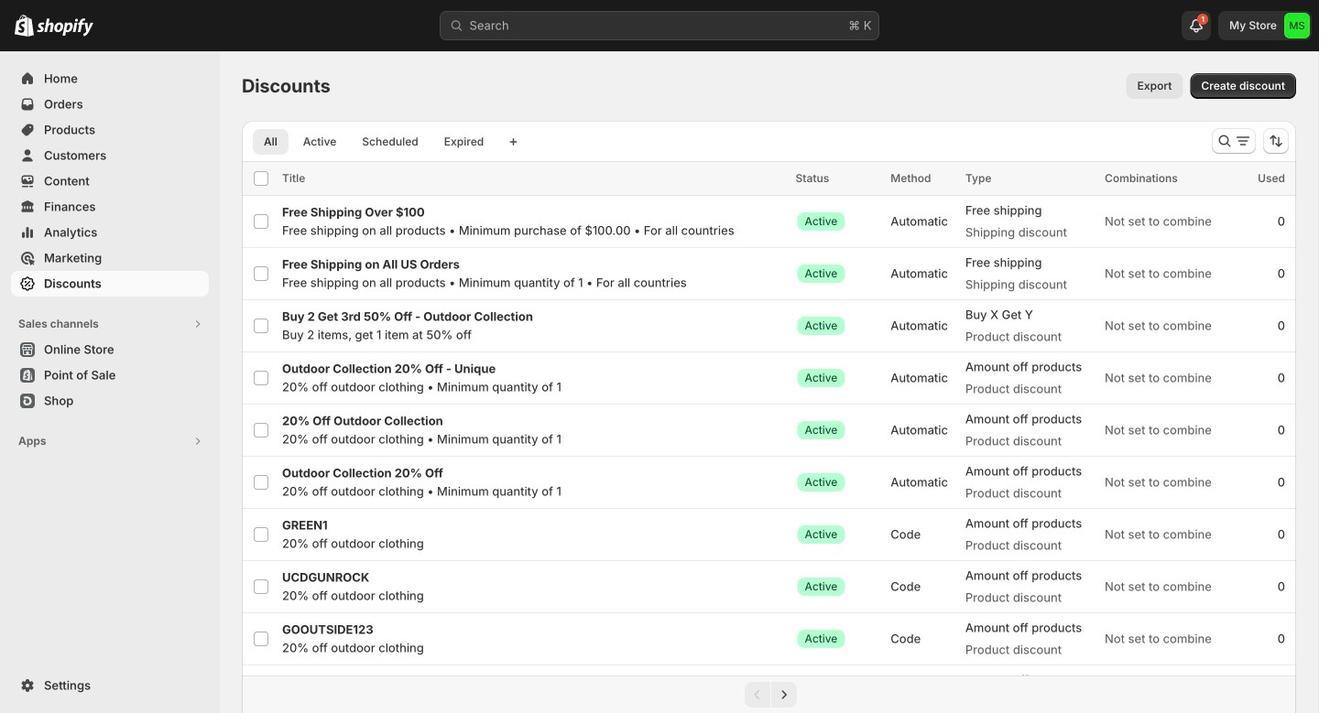Task type: vqa. For each thing, say whether or not it's contained in the screenshot.
tab list
yes



Task type: locate. For each thing, give the bounding box(es) containing it.
dialog
[[0, 179, 1319, 535]]

shopify image
[[37, 18, 93, 36]]

tab list
[[249, 128, 499, 155]]

pagination element
[[242, 676, 1297, 714]]



